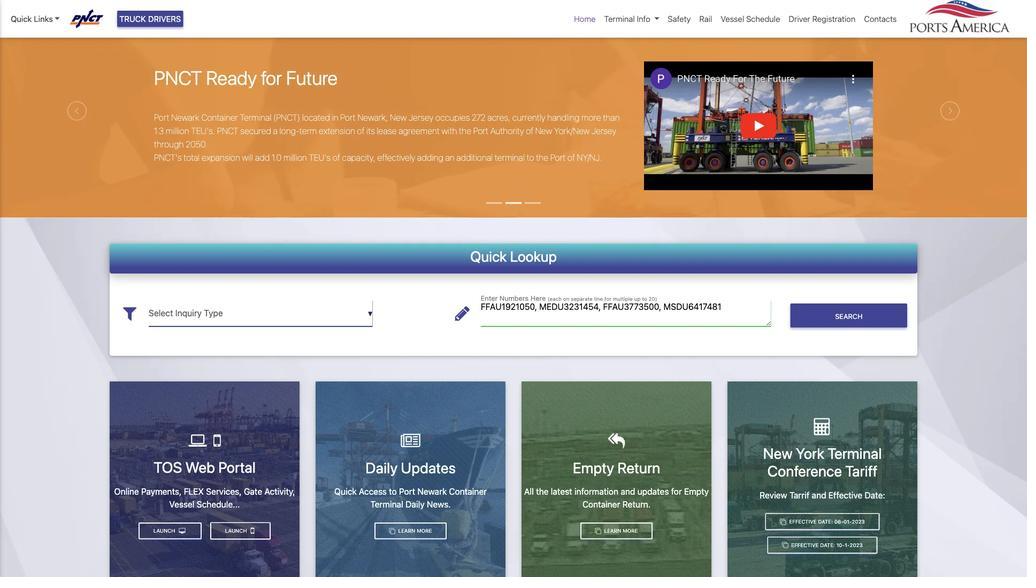 Task type: describe. For each thing, give the bounding box(es) containing it.
services,
[[206, 487, 242, 497]]

currently
[[512, 113, 545, 123]]

terminal inside new york terminal conference tariff
[[828, 445, 882, 463]]

safety link
[[664, 9, 695, 29]]

quick lookup
[[470, 248, 557, 265]]

terminal inside port newark container terminal (pnct) located in port newark, new jersey occupies 272 acres, currently handling more than 1.3 million teu's.                                 pnct secured a long-term extension of its lease agreement with the port authority of new york/new jersey through 2050. pnct's total expansion will add 1.0 million teu's of capacity,                                 effectively adding an additional terminal to the port of ny/nj.
[[240, 113, 271, 123]]

web
[[185, 459, 215, 477]]

review
[[760, 491, 787, 501]]

an
[[445, 153, 455, 163]]

expansion
[[202, 153, 240, 163]]

online payments, flex services, gate activity, vessel schedule...
[[114, 487, 295, 510]]

updates
[[401, 459, 456, 477]]

total
[[184, 153, 200, 163]]

new york terminal conference tariff
[[763, 445, 882, 481]]

2023 for 1-
[[850, 543, 863, 549]]

all
[[524, 487, 534, 497]]

port inside quick access to port newark container terminal daily news.
[[399, 487, 415, 497]]

return.
[[623, 500, 651, 510]]

(each
[[548, 296, 562, 302]]

all the latest information and updates for empty container return.
[[524, 487, 709, 510]]

container inside quick access to port newark container terminal daily news.
[[449, 487, 487, 497]]

0 vertical spatial million
[[166, 126, 189, 136]]

for inside enter numbers here (each on separate line for multiple up to 20)
[[605, 296, 611, 302]]

port down york/new
[[550, 153, 566, 163]]

will
[[242, 153, 253, 163]]

port newark container terminal (pnct) located in port newark, new jersey occupies 272 acres, currently handling more than 1.3 million teu's.                                 pnct secured a long-term extension of its lease agreement with the port authority of new york/new jersey through 2050. pnct's total expansion will add 1.0 million teu's of capacity,                                 effectively adding an additional terminal to the port of ny/nj.
[[154, 113, 620, 163]]

learn for updates
[[398, 529, 415, 535]]

numbers
[[500, 295, 529, 303]]

learn more for updates
[[397, 529, 432, 535]]

secured
[[240, 126, 271, 136]]

20)
[[649, 296, 657, 302]]

empty return
[[573, 459, 660, 477]]

flex
[[184, 487, 204, 497]]

10-
[[837, 543, 845, 549]]

vessel schedule link
[[717, 9, 785, 29]]

1.0
[[272, 153, 282, 163]]

schedule
[[746, 14, 780, 24]]

0 horizontal spatial new
[[390, 113, 407, 123]]

terminal info link
[[600, 9, 664, 29]]

drivers
[[148, 14, 181, 24]]

schedule...
[[197, 500, 240, 510]]

effective date: 06-01-2023 link
[[765, 514, 880, 531]]

of left ny/nj.
[[567, 153, 575, 163]]

launch for desktop icon
[[153, 529, 177, 535]]

acres,
[[488, 113, 510, 123]]

enter
[[481, 295, 498, 303]]

0 horizontal spatial pnct
[[154, 66, 202, 89]]

clone image
[[780, 520, 786, 526]]

a
[[273, 126, 278, 136]]

pnct inside port newark container terminal (pnct) located in port newark, new jersey occupies 272 acres, currently handling more than 1.3 million teu's.                                 pnct secured a long-term extension of its lease agreement with the port authority of new york/new jersey through 2050. pnct's total expansion will add 1.0 million teu's of capacity,                                 effectively adding an additional terminal to the port of ny/nj.
[[217, 126, 238, 136]]

launch for mobile image
[[225, 528, 248, 535]]

up
[[634, 296, 641, 302]]

search button
[[791, 304, 907, 328]]

learn more link for return
[[580, 523, 653, 540]]

located
[[302, 113, 330, 123]]

0 vertical spatial date:
[[865, 491, 885, 501]]

agreement
[[399, 126, 440, 136]]

0 horizontal spatial daily
[[365, 459, 398, 477]]

more for return
[[623, 529, 638, 535]]

online
[[114, 487, 139, 497]]

driver registration
[[789, 14, 856, 24]]

latest
[[551, 487, 572, 497]]

▼
[[368, 311, 373, 318]]

add
[[255, 153, 270, 163]]

lookup
[[510, 248, 557, 265]]

mobile image
[[251, 527, 254, 536]]

0 vertical spatial effective
[[829, 491, 863, 501]]

rail link
[[695, 9, 717, 29]]

1.3
[[154, 126, 164, 136]]

container inside all the latest information and updates for empty container return.
[[582, 500, 620, 510]]

terminal
[[495, 153, 525, 163]]

york/new
[[554, 126, 590, 136]]

clone image inside "effective date: 10-1-2023" link
[[782, 543, 788, 549]]

newark,
[[358, 113, 388, 123]]

(pnct)
[[273, 113, 300, 123]]

through
[[154, 139, 184, 149]]

terminal info
[[604, 14, 650, 24]]

portal
[[218, 459, 256, 477]]

daily inside quick access to port newark container terminal daily news.
[[406, 500, 425, 510]]

review tarrif and effective date:
[[760, 491, 885, 501]]

0 vertical spatial the
[[459, 126, 471, 136]]

desktop image
[[179, 529, 185, 535]]

truck
[[119, 14, 146, 24]]

multiple
[[613, 296, 633, 302]]

teu's
[[309, 153, 331, 163]]

272
[[472, 113, 486, 123]]

registration
[[812, 14, 856, 24]]

driver
[[789, 14, 810, 24]]

conference
[[767, 463, 842, 481]]

learn more link for updates
[[374, 523, 447, 540]]

1 vertical spatial the
[[536, 153, 548, 163]]

of right teu's
[[333, 153, 340, 163]]

extension
[[319, 126, 355, 136]]

06-
[[835, 519, 844, 526]]

capacity,
[[342, 153, 375, 163]]

vessel inside online payments, flex services, gate activity, vessel schedule...
[[169, 500, 194, 510]]

on
[[563, 296, 569, 302]]

effectively
[[377, 153, 415, 163]]

1 horizontal spatial jersey
[[592, 126, 616, 136]]

contacts
[[864, 14, 897, 24]]

tos
[[154, 459, 182, 477]]

rail
[[699, 14, 712, 24]]

long-
[[280, 126, 300, 136]]

authority
[[490, 126, 524, 136]]

information
[[575, 487, 619, 497]]

quick for quick access to port newark container terminal daily news.
[[334, 487, 357, 497]]

search
[[835, 313, 863, 321]]

info
[[637, 14, 650, 24]]

quick links link
[[11, 13, 60, 25]]

payments,
[[141, 487, 182, 497]]

port right in
[[340, 113, 356, 123]]

learn more for return
[[603, 529, 638, 535]]



Task type: vqa. For each thing, say whether or not it's contained in the screenshot.
9th mm/dd/yy field from right
no



Task type: locate. For each thing, give the bounding box(es) containing it.
0 horizontal spatial clone image
[[389, 529, 395, 535]]

date: inside "effective date: 10-1-2023" link
[[820, 543, 835, 549]]

news.
[[427, 500, 451, 510]]

safety
[[668, 14, 691, 24]]

jersey up agreement
[[409, 113, 434, 123]]

2 horizontal spatial container
[[582, 500, 620, 510]]

1 vertical spatial jersey
[[592, 126, 616, 136]]

truck drivers link
[[117, 11, 183, 27]]

its
[[367, 126, 375, 136]]

tos web portal
[[154, 459, 256, 477]]

1 horizontal spatial empty
[[684, 487, 709, 497]]

learn
[[398, 529, 415, 535], [604, 529, 621, 535]]

alert
[[0, 0, 1027, 4]]

driver registration link
[[785, 9, 860, 29]]

of down currently
[[526, 126, 533, 136]]

launch left desktop icon
[[153, 529, 177, 535]]

1 vertical spatial 2023
[[850, 543, 863, 549]]

new down currently
[[535, 126, 552, 136]]

container up news.
[[449, 487, 487, 497]]

new up lease
[[390, 113, 407, 123]]

launch link down payments,
[[139, 523, 202, 540]]

to inside quick access to port newark container terminal daily news.
[[389, 487, 397, 497]]

vessel schedule
[[721, 14, 780, 24]]

newark inside quick access to port newark container terminal daily news.
[[417, 487, 447, 497]]

million up through
[[166, 126, 189, 136]]

1 vertical spatial container
[[449, 487, 487, 497]]

0 horizontal spatial quick
[[11, 14, 32, 24]]

1 horizontal spatial learn more link
[[580, 523, 653, 540]]

the right all
[[536, 487, 549, 497]]

None text field
[[149, 301, 373, 327], [481, 301, 771, 327], [149, 301, 373, 327], [481, 301, 771, 327]]

than
[[603, 113, 620, 123]]

learn down all the latest information and updates for empty container return.
[[604, 529, 621, 535]]

1 vertical spatial million
[[284, 153, 307, 163]]

clone image for daily
[[389, 529, 395, 535]]

terminal inside quick access to port newark container terminal daily news.
[[370, 500, 403, 510]]

more down return.
[[623, 529, 638, 535]]

0 horizontal spatial learn more
[[397, 529, 432, 535]]

terminal left info
[[604, 14, 635, 24]]

0 vertical spatial container
[[201, 113, 238, 123]]

terminal down access
[[370, 500, 403, 510]]

pnct left ready at the left top
[[154, 66, 202, 89]]

0 horizontal spatial empty
[[573, 459, 614, 477]]

1 horizontal spatial and
[[812, 491, 826, 501]]

vessel
[[721, 14, 744, 24], [169, 500, 194, 510]]

0 horizontal spatial for
[[261, 66, 282, 89]]

the right the terminal
[[536, 153, 548, 163]]

pnct right teu's.
[[217, 126, 238, 136]]

2023
[[852, 519, 865, 526], [850, 543, 863, 549]]

tariff
[[845, 463, 878, 481]]

0 horizontal spatial million
[[166, 126, 189, 136]]

container inside port newark container terminal (pnct) located in port newark, new jersey occupies 272 acres, currently handling more than 1.3 million teu's.                                 pnct secured a long-term extension of its lease agreement with the port authority of new york/new jersey through 2050. pnct's total expansion will add 1.0 million teu's of capacity,                                 effectively adding an additional terminal to the port of ny/nj.
[[201, 113, 238, 123]]

separate
[[571, 296, 593, 302]]

with
[[442, 126, 457, 136]]

newark up teu's.
[[171, 113, 200, 123]]

port down 272
[[473, 126, 488, 136]]

the inside all the latest information and updates for empty container return.
[[536, 487, 549, 497]]

1 learn more from the left
[[397, 529, 432, 535]]

empty up "information"
[[573, 459, 614, 477]]

learn more link down quick access to port newark container terminal daily news.
[[374, 523, 447, 540]]

container up teu's.
[[201, 113, 238, 123]]

more for updates
[[417, 529, 432, 535]]

newark up news.
[[417, 487, 447, 497]]

jersey
[[409, 113, 434, 123], [592, 126, 616, 136]]

for inside all the latest information and updates for empty container return.
[[671, 487, 682, 497]]

quick up enter
[[470, 248, 507, 265]]

1 horizontal spatial learn more
[[603, 529, 638, 535]]

0 vertical spatial for
[[261, 66, 282, 89]]

1 horizontal spatial new
[[535, 126, 552, 136]]

learn more link
[[374, 523, 447, 540], [580, 523, 653, 540]]

terminal up tariff
[[828, 445, 882, 463]]

2 launch link from the left
[[139, 523, 202, 540]]

1 vertical spatial pnct
[[217, 126, 238, 136]]

1 horizontal spatial launch
[[225, 528, 248, 535]]

to right up
[[642, 296, 647, 302]]

0 horizontal spatial and
[[621, 487, 635, 497]]

quick for quick lookup
[[470, 248, 507, 265]]

date: inside effective date: 06-01-2023 link
[[818, 519, 833, 526]]

quick
[[11, 14, 32, 24], [470, 248, 507, 265], [334, 487, 357, 497]]

1 horizontal spatial learn
[[604, 529, 621, 535]]

1-
[[845, 543, 850, 549]]

2 vertical spatial the
[[536, 487, 549, 497]]

for right ready at the left top
[[261, 66, 282, 89]]

2023 inside effective date: 06-01-2023 link
[[852, 519, 865, 526]]

0 horizontal spatial jersey
[[409, 113, 434, 123]]

1 horizontal spatial quick
[[334, 487, 357, 497]]

quick access to port newark container terminal daily news.
[[334, 487, 487, 510]]

0 vertical spatial pnct
[[154, 66, 202, 89]]

2 vertical spatial date:
[[820, 543, 835, 549]]

date: down tariff
[[865, 491, 885, 501]]

2023 for 01-
[[852, 519, 865, 526]]

future
[[286, 66, 338, 89]]

date: for 1-
[[820, 543, 835, 549]]

access
[[359, 487, 387, 497]]

date: left 06-
[[818, 519, 833, 526]]

of
[[357, 126, 365, 136], [526, 126, 533, 136], [333, 153, 340, 163], [567, 153, 575, 163]]

2 horizontal spatial to
[[642, 296, 647, 302]]

the
[[459, 126, 471, 136], [536, 153, 548, 163], [536, 487, 549, 497]]

0 vertical spatial quick
[[11, 14, 32, 24]]

more
[[582, 113, 601, 123]]

quick inside quick access to port newark container terminal daily news.
[[334, 487, 357, 497]]

learn more down return.
[[603, 529, 638, 535]]

lease
[[377, 126, 397, 136]]

0 vertical spatial to
[[527, 153, 534, 163]]

clone image down clone icon on the right of the page
[[782, 543, 788, 549]]

effective for effective date: 06-01-2023
[[789, 519, 817, 526]]

1 vertical spatial new
[[535, 126, 552, 136]]

1 vertical spatial empty
[[684, 487, 709, 497]]

0 horizontal spatial container
[[201, 113, 238, 123]]

more down news.
[[417, 529, 432, 535]]

1 vertical spatial vessel
[[169, 500, 194, 510]]

york
[[796, 445, 824, 463]]

container down "information"
[[582, 500, 620, 510]]

adding
[[417, 153, 443, 163]]

daily
[[365, 459, 398, 477], [406, 500, 425, 510]]

pnct ready for future image
[[0, 4, 1027, 278]]

quick left links
[[11, 14, 32, 24]]

and right tarrif
[[812, 491, 826, 501]]

contacts link
[[860, 9, 901, 29]]

quick left access
[[334, 487, 357, 497]]

term
[[300, 126, 317, 136]]

1 horizontal spatial million
[[284, 153, 307, 163]]

vessel down flex
[[169, 500, 194, 510]]

0 horizontal spatial more
[[417, 529, 432, 535]]

daily up access
[[365, 459, 398, 477]]

1 vertical spatial to
[[642, 296, 647, 302]]

2 more from the left
[[623, 529, 638, 535]]

1 horizontal spatial to
[[527, 153, 534, 163]]

2 horizontal spatial for
[[671, 487, 682, 497]]

the right with
[[459, 126, 471, 136]]

2 horizontal spatial clone image
[[782, 543, 788, 549]]

1 horizontal spatial more
[[623, 529, 638, 535]]

learn down quick access to port newark container terminal daily news.
[[398, 529, 415, 535]]

links
[[34, 14, 53, 24]]

2 learn more from the left
[[603, 529, 638, 535]]

1 vertical spatial effective
[[789, 519, 817, 526]]

return
[[618, 459, 660, 477]]

1 horizontal spatial pnct
[[217, 126, 238, 136]]

1 learn from the left
[[398, 529, 415, 535]]

to inside enter numbers here (each on separate line for multiple up to 20)
[[642, 296, 647, 302]]

2023 right 06-
[[852, 519, 865, 526]]

2023 right the 10-
[[850, 543, 863, 549]]

new left york
[[763, 445, 793, 463]]

1 horizontal spatial daily
[[406, 500, 425, 510]]

activity,
[[265, 487, 295, 497]]

2 horizontal spatial quick
[[470, 248, 507, 265]]

tarrif
[[790, 491, 810, 501]]

1 horizontal spatial vessel
[[721, 14, 744, 24]]

million right 1.0 at the top of page
[[284, 153, 307, 163]]

daily left news.
[[406, 500, 425, 510]]

0 horizontal spatial learn more link
[[374, 523, 447, 540]]

to right the terminal
[[527, 153, 534, 163]]

effective right clone icon on the right of the page
[[789, 519, 817, 526]]

effective date: 10-1-2023
[[790, 543, 863, 549]]

effective inside "effective date: 10-1-2023" link
[[791, 543, 819, 549]]

2 horizontal spatial new
[[763, 445, 793, 463]]

for
[[261, 66, 282, 89], [605, 296, 611, 302], [671, 487, 682, 497]]

effective
[[829, 491, 863, 501], [789, 519, 817, 526], [791, 543, 819, 549]]

clone image for empty
[[595, 529, 601, 535]]

of left its
[[357, 126, 365, 136]]

1 vertical spatial quick
[[470, 248, 507, 265]]

handling
[[547, 113, 580, 123]]

quick for quick links
[[11, 14, 32, 24]]

occupies
[[435, 113, 470, 123]]

0 horizontal spatial learn
[[398, 529, 415, 535]]

0 vertical spatial 2023
[[852, 519, 865, 526]]

additional
[[456, 153, 493, 163]]

to
[[527, 153, 534, 163], [642, 296, 647, 302], [389, 487, 397, 497]]

0 vertical spatial empty
[[573, 459, 614, 477]]

pnct's
[[154, 153, 182, 163]]

2 vertical spatial new
[[763, 445, 793, 463]]

more
[[417, 529, 432, 535], [623, 529, 638, 535]]

effective for effective date: 10-1-2023
[[791, 543, 819, 549]]

effective up 01-
[[829, 491, 863, 501]]

here
[[531, 295, 546, 303]]

clone image
[[389, 529, 395, 535], [595, 529, 601, 535], [782, 543, 788, 549]]

2 vertical spatial container
[[582, 500, 620, 510]]

1 more from the left
[[417, 529, 432, 535]]

effective down effective date: 06-01-2023 link
[[791, 543, 819, 549]]

1 launch link from the left
[[210, 523, 271, 541]]

port down "daily updates"
[[399, 487, 415, 497]]

2 vertical spatial to
[[389, 487, 397, 497]]

quick links
[[11, 14, 53, 24]]

0 horizontal spatial vessel
[[169, 500, 194, 510]]

2 vertical spatial quick
[[334, 487, 357, 497]]

0 horizontal spatial launch
[[153, 529, 177, 535]]

gate
[[244, 487, 262, 497]]

0 horizontal spatial to
[[389, 487, 397, 497]]

truck drivers
[[119, 14, 181, 24]]

empty
[[573, 459, 614, 477], [684, 487, 709, 497]]

1 horizontal spatial clone image
[[595, 529, 601, 535]]

0 horizontal spatial newark
[[171, 113, 200, 123]]

effective inside effective date: 06-01-2023 link
[[789, 519, 817, 526]]

daily updates
[[365, 459, 456, 477]]

2 learn more link from the left
[[580, 523, 653, 540]]

1 horizontal spatial newark
[[417, 487, 447, 497]]

port
[[154, 113, 169, 123], [340, 113, 356, 123], [473, 126, 488, 136], [550, 153, 566, 163], [399, 487, 415, 497]]

for right line at the bottom of page
[[605, 296, 611, 302]]

jersey down than at the right of the page
[[592, 126, 616, 136]]

pnct ready for future
[[154, 66, 338, 89]]

empty inside all the latest information and updates for empty container return.
[[684, 487, 709, 497]]

clone image down all the latest information and updates for empty container return.
[[595, 529, 601, 535]]

vessel right rail link
[[721, 14, 744, 24]]

date: for 01-
[[818, 519, 833, 526]]

to right access
[[389, 487, 397, 497]]

2 vertical spatial for
[[671, 487, 682, 497]]

empty right updates
[[684, 487, 709, 497]]

1 vertical spatial for
[[605, 296, 611, 302]]

learn more link down all the latest information and updates for empty container return.
[[580, 523, 653, 540]]

1 vertical spatial date:
[[818, 519, 833, 526]]

effective date: 10-1-2023 link
[[768, 538, 878, 555]]

2023 inside "effective date: 10-1-2023" link
[[850, 543, 863, 549]]

learn for return
[[604, 529, 621, 535]]

0 vertical spatial daily
[[365, 459, 398, 477]]

launch
[[225, 528, 248, 535], [153, 529, 177, 535]]

0 horizontal spatial launch link
[[139, 523, 202, 540]]

1 horizontal spatial launch link
[[210, 523, 271, 541]]

2 vertical spatial effective
[[791, 543, 819, 549]]

1 vertical spatial newark
[[417, 487, 447, 497]]

in
[[332, 113, 338, 123]]

0 vertical spatial jersey
[[409, 113, 434, 123]]

1 horizontal spatial container
[[449, 487, 487, 497]]

learn more down quick access to port newark container terminal daily news.
[[397, 529, 432, 535]]

for right updates
[[671, 487, 682, 497]]

clone image down quick access to port newark container terminal daily news.
[[389, 529, 395, 535]]

1 horizontal spatial for
[[605, 296, 611, 302]]

terminal up secured
[[240, 113, 271, 123]]

0 vertical spatial vessel
[[721, 14, 744, 24]]

2 learn from the left
[[604, 529, 621, 535]]

launch link down schedule...
[[210, 523, 271, 541]]

new inside new york terminal conference tariff
[[763, 445, 793, 463]]

effective date: 06-01-2023
[[788, 519, 865, 526]]

updates
[[638, 487, 669, 497]]

1 learn more link from the left
[[374, 523, 447, 540]]

port up 1.3
[[154, 113, 169, 123]]

date: left the 10-
[[820, 543, 835, 549]]

to inside port newark container terminal (pnct) located in port newark, new jersey occupies 272 acres, currently handling more than 1.3 million teu's.                                 pnct secured a long-term extension of its lease agreement with the port authority of new york/new jersey through 2050. pnct's total expansion will add 1.0 million teu's of capacity,                                 effectively adding an additional terminal to the port of ny/nj.
[[527, 153, 534, 163]]

and inside all the latest information and updates for empty container return.
[[621, 487, 635, 497]]

newark inside port newark container terminal (pnct) located in port newark, new jersey occupies 272 acres, currently handling more than 1.3 million teu's.                                 pnct secured a long-term extension of its lease agreement with the port authority of new york/new jersey through 2050. pnct's total expansion will add 1.0 million teu's of capacity,                                 effectively adding an additional terminal to the port of ny/nj.
[[171, 113, 200, 123]]

ny/nj.
[[577, 153, 602, 163]]

1 vertical spatial daily
[[406, 500, 425, 510]]

launch left mobile image
[[225, 528, 248, 535]]

0 vertical spatial newark
[[171, 113, 200, 123]]

line
[[594, 296, 603, 302]]

0 vertical spatial new
[[390, 113, 407, 123]]

and up return.
[[621, 487, 635, 497]]



